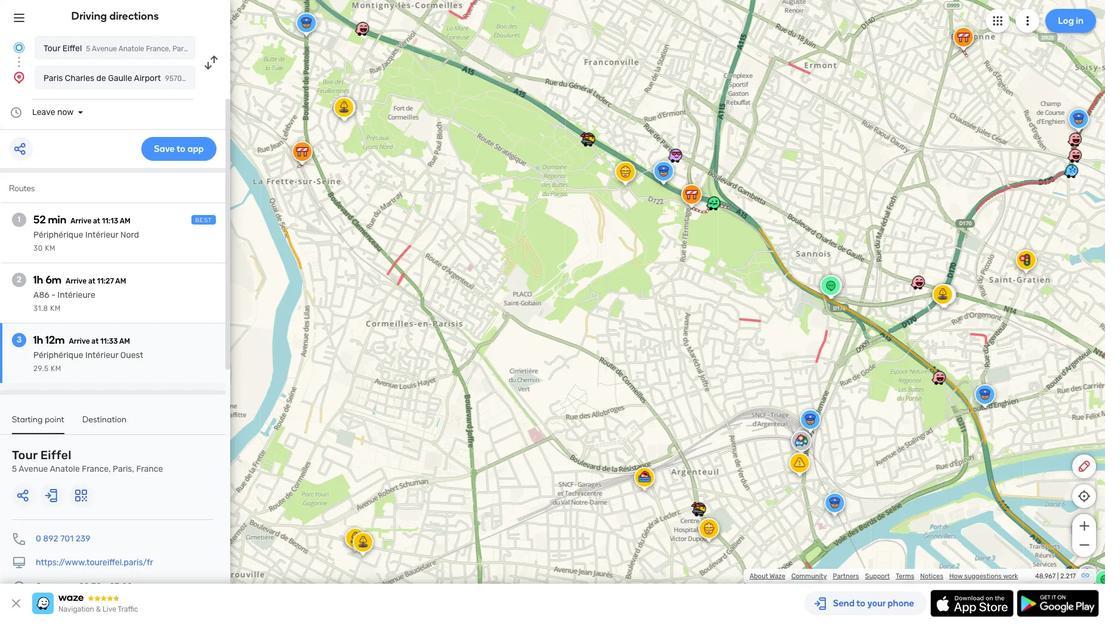 Task type: describe. For each thing, give the bounding box(es) containing it.
driving
[[71, 10, 107, 23]]

at for min
[[93, 217, 100, 225]]

48.967 | 2.217
[[1035, 573, 1076, 581]]

at for 12m
[[91, 338, 99, 346]]

airport
[[134, 73, 161, 83]]

09:30
[[79, 582, 102, 592]]

1 horizontal spatial -
[[104, 582, 108, 592]]

destination
[[82, 415, 127, 425]]

routes
[[9, 184, 35, 194]]

29.5
[[33, 365, 49, 373]]

1 horizontal spatial tour
[[44, 44, 60, 54]]

at for 6m
[[88, 277, 95, 286]]

work
[[1003, 573, 1018, 581]]

1h 12m arrive at 11:33 am
[[33, 334, 130, 347]]

ouest
[[120, 351, 143, 361]]

community link
[[791, 573, 827, 581]]

a86 - intérieure 31.8 km
[[33, 290, 95, 313]]

périphérique intérieur ouest 29.5 km
[[33, 351, 143, 373]]

0 horizontal spatial anatole
[[50, 465, 80, 475]]

directions
[[109, 10, 159, 23]]

239
[[76, 534, 90, 545]]

a86
[[33, 290, 49, 301]]

gaulle
[[108, 73, 132, 83]]

périphérique for 12m
[[33, 351, 83, 361]]

how
[[949, 573, 963, 581]]

km for 6m
[[50, 305, 61, 313]]

arrive for 52 min
[[71, 217, 91, 225]]

support link
[[865, 573, 890, 581]]

community
[[791, 573, 827, 581]]

paris charles de gaulle airport button
[[35, 66, 196, 89]]

31.8
[[33, 305, 48, 313]]

now
[[57, 107, 74, 117]]

0
[[36, 534, 41, 545]]

12m
[[45, 334, 65, 347]]

about
[[750, 573, 768, 581]]

de
[[96, 73, 106, 83]]

computer image
[[12, 556, 26, 571]]

open now: 09:30 - 23:00
[[36, 582, 132, 592]]

min
[[48, 214, 66, 227]]

0 vertical spatial anatole
[[119, 45, 144, 53]]

52
[[33, 214, 46, 227]]

périphérique intérieur nord 30 km
[[33, 230, 139, 253]]

about waze community partners support terms notices how suggestions work
[[750, 573, 1018, 581]]

1 horizontal spatial paris,
[[172, 45, 191, 53]]

support
[[865, 573, 890, 581]]

arrive for 1h 12m
[[69, 338, 90, 346]]

701
[[60, 534, 73, 545]]

destination button
[[82, 415, 127, 434]]

1h for 1h 6m
[[33, 274, 43, 287]]

partners link
[[833, 573, 859, 581]]

périphérique for min
[[33, 230, 83, 240]]

1 vertical spatial tour eiffel 5 avenue anatole france, paris, france
[[12, 449, 163, 475]]

leave
[[32, 107, 55, 117]]

48.967
[[1035, 573, 1056, 581]]

11:13
[[102, 217, 118, 225]]

1h for 1h 12m
[[33, 334, 43, 347]]

0 horizontal spatial france,
[[82, 465, 111, 475]]

52 min arrive at 11:13 am
[[33, 214, 130, 227]]

1 vertical spatial 5
[[12, 465, 17, 475]]

intérieur for 52 min
[[85, 230, 118, 240]]

chevron down image
[[132, 583, 147, 592]]

23:00
[[110, 582, 132, 592]]

0 vertical spatial clock image
[[9, 106, 23, 120]]

live
[[103, 606, 116, 614]]

partners
[[833, 573, 859, 581]]

driving directions
[[71, 10, 159, 23]]

0 horizontal spatial paris,
[[113, 465, 134, 475]]

starting
[[12, 415, 43, 425]]

0 horizontal spatial avenue
[[19, 465, 48, 475]]

am for min
[[120, 217, 130, 225]]

suggestions
[[964, 573, 1002, 581]]

0 horizontal spatial france
[[136, 465, 163, 475]]

1
[[18, 215, 20, 225]]

point
[[45, 415, 64, 425]]

notices
[[920, 573, 943, 581]]

892
[[43, 534, 58, 545]]

&
[[96, 606, 101, 614]]

nord
[[120, 230, 139, 240]]

0 vertical spatial tour eiffel 5 avenue anatole france, paris, france
[[44, 44, 216, 54]]

arrive for 1h 6m
[[66, 277, 87, 286]]

2
[[17, 275, 21, 285]]

am for 12m
[[119, 338, 130, 346]]

starting point
[[12, 415, 64, 425]]



Task type: vqa. For each thing, say whether or not it's contained in the screenshot.
the topmost EIFFEL
yes



Task type: locate. For each thing, give the bounding box(es) containing it.
leave now
[[32, 107, 74, 117]]

eiffel up charles
[[62, 44, 82, 54]]

avenue down starting point button on the bottom of page
[[19, 465, 48, 475]]

0 vertical spatial 5
[[86, 45, 90, 53]]

eiffel
[[62, 44, 82, 54], [40, 449, 71, 463]]

at
[[93, 217, 100, 225], [88, 277, 95, 286], [91, 338, 99, 346]]

at left 11:33
[[91, 338, 99, 346]]

france, up airport
[[146, 45, 171, 53]]

0 892 701 239 link
[[36, 534, 90, 545]]

1 vertical spatial france
[[136, 465, 163, 475]]

2 périphérique from the top
[[33, 351, 83, 361]]

11:33
[[100, 338, 118, 346]]

0 horizontal spatial -
[[51, 290, 55, 301]]

- left 23:00
[[104, 582, 108, 592]]

1 vertical spatial 1h
[[33, 334, 43, 347]]

5 down starting point button on the bottom of page
[[12, 465, 17, 475]]

tour down starting point button on the bottom of page
[[12, 449, 38, 463]]

intérieur down 11:33
[[85, 351, 118, 361]]

call image
[[12, 533, 26, 547]]

am up nord
[[120, 217, 130, 225]]

tour eiffel 5 avenue anatole france, paris, france up gaulle
[[44, 44, 216, 54]]

intérieur
[[85, 230, 118, 240], [85, 351, 118, 361]]

0 vertical spatial france,
[[146, 45, 171, 53]]

waze
[[770, 573, 785, 581]]

about waze link
[[750, 573, 785, 581]]

km inside a86 - intérieure 31.8 km
[[50, 305, 61, 313]]

0 vertical spatial eiffel
[[62, 44, 82, 54]]

charles
[[65, 73, 94, 83]]

zoom out image
[[1077, 539, 1092, 553]]

11:27
[[97, 277, 114, 286]]

1 vertical spatial at
[[88, 277, 95, 286]]

0 vertical spatial -
[[51, 290, 55, 301]]

1 vertical spatial clock image
[[12, 580, 26, 595]]

1 vertical spatial avenue
[[19, 465, 48, 475]]

|
[[1057, 573, 1059, 581]]

km inside the périphérique intérieur ouest 29.5 km
[[51, 365, 61, 373]]

am inside the 1h 6m arrive at 11:27 am
[[115, 277, 126, 286]]

périphérique
[[33, 230, 83, 240], [33, 351, 83, 361]]

1 intérieur from the top
[[85, 230, 118, 240]]

paris
[[44, 73, 63, 83]]

0 vertical spatial km
[[45, 245, 55, 253]]

intérieur down 11:13
[[85, 230, 118, 240]]

1h left 12m
[[33, 334, 43, 347]]

périphérique down 12m
[[33, 351, 83, 361]]

paris charles de gaulle airport
[[44, 73, 161, 83]]

navigation & live traffic
[[58, 606, 138, 614]]

arrive inside the 1h 6m arrive at 11:27 am
[[66, 277, 87, 286]]

france,
[[146, 45, 171, 53], [82, 465, 111, 475]]

1h
[[33, 274, 43, 287], [33, 334, 43, 347]]

starting point button
[[12, 415, 64, 435]]

intérieur inside périphérique intérieur nord 30 km
[[85, 230, 118, 240]]

2 vertical spatial km
[[51, 365, 61, 373]]

clock image
[[9, 106, 23, 120], [12, 580, 26, 595]]

anatole up gaulle
[[119, 45, 144, 53]]

0 vertical spatial france
[[193, 45, 216, 53]]

location image
[[12, 70, 26, 85]]

2.217
[[1060, 573, 1076, 581]]

1 horizontal spatial 5
[[86, 45, 90, 53]]

5
[[86, 45, 90, 53], [12, 465, 17, 475]]

am inside 52 min arrive at 11:13 am
[[120, 217, 130, 225]]

km for min
[[45, 245, 55, 253]]

km right '30'
[[45, 245, 55, 253]]

open now: 09:30 - 23:00 button
[[36, 582, 147, 592]]

how suggestions work link
[[949, 573, 1018, 581]]

1 vertical spatial anatole
[[50, 465, 80, 475]]

1 vertical spatial eiffel
[[40, 449, 71, 463]]

km right 29.5
[[51, 365, 61, 373]]

arrive up the périphérique intérieur ouest 29.5 km
[[69, 338, 90, 346]]

https://www.toureiffel.paris/fr link
[[36, 558, 153, 568]]

1 horizontal spatial france,
[[146, 45, 171, 53]]

1 horizontal spatial anatole
[[119, 45, 144, 53]]

france
[[193, 45, 216, 53], [136, 465, 163, 475]]

am right 11:33
[[119, 338, 130, 346]]

0 vertical spatial am
[[120, 217, 130, 225]]

tour inside tour eiffel 5 avenue anatole france, paris, france
[[12, 449, 38, 463]]

0 892 701 239
[[36, 534, 90, 545]]

0 vertical spatial tour
[[44, 44, 60, 54]]

1h left 6m
[[33, 274, 43, 287]]

intérieur for 1h 12m
[[85, 351, 118, 361]]

0 horizontal spatial 5
[[12, 465, 17, 475]]

best
[[195, 217, 212, 224]]

eiffel inside tour eiffel 5 avenue anatole france, paris, france
[[40, 449, 71, 463]]

at inside 1h 12m arrive at 11:33 am
[[91, 338, 99, 346]]

am inside 1h 12m arrive at 11:33 am
[[119, 338, 130, 346]]

km right 31.8
[[50, 305, 61, 313]]

tour eiffel 5 avenue anatole france, paris, france
[[44, 44, 216, 54], [12, 449, 163, 475]]

arrive
[[71, 217, 91, 225], [66, 277, 87, 286], [69, 338, 90, 346]]

eiffel down starting point button on the bottom of page
[[40, 449, 71, 463]]

notices link
[[920, 573, 943, 581]]

avenue up paris charles de gaulle airport
[[92, 45, 117, 53]]

at inside the 1h 6m arrive at 11:27 am
[[88, 277, 95, 286]]

arrive up périphérique intérieur nord 30 km
[[71, 217, 91, 225]]

1 vertical spatial intérieur
[[85, 351, 118, 361]]

1 vertical spatial tour
[[12, 449, 38, 463]]

link image
[[1081, 571, 1090, 581]]

périphérique inside the périphérique intérieur ouest 29.5 km
[[33, 351, 83, 361]]

1 périphérique from the top
[[33, 230, 83, 240]]

1 vertical spatial -
[[104, 582, 108, 592]]

x image
[[9, 597, 23, 611]]

0 vertical spatial intérieur
[[85, 230, 118, 240]]

1 horizontal spatial france
[[193, 45, 216, 53]]

5 up charles
[[86, 45, 90, 53]]

1 vertical spatial paris,
[[113, 465, 134, 475]]

0 vertical spatial 1h
[[33, 274, 43, 287]]

anatole
[[119, 45, 144, 53], [50, 465, 80, 475]]

at left 11:13
[[93, 217, 100, 225]]

am right 11:27
[[115, 277, 126, 286]]

2 vertical spatial arrive
[[69, 338, 90, 346]]

arrive inside 1h 12m arrive at 11:33 am
[[69, 338, 90, 346]]

tour
[[44, 44, 60, 54], [12, 449, 38, 463]]

0 vertical spatial at
[[93, 217, 100, 225]]

at left 11:27
[[88, 277, 95, 286]]

périphérique down min
[[33, 230, 83, 240]]

1 vertical spatial arrive
[[66, 277, 87, 286]]

terms link
[[896, 573, 914, 581]]

2 intérieur from the top
[[85, 351, 118, 361]]

https://www.toureiffel.paris/fr
[[36, 558, 153, 568]]

am for 6m
[[115, 277, 126, 286]]

france, down destination button at left
[[82, 465, 111, 475]]

pencil image
[[1077, 460, 1091, 474]]

0 horizontal spatial tour
[[12, 449, 38, 463]]

intérieure
[[57, 290, 95, 301]]

zoom in image
[[1077, 519, 1092, 534]]

1 vertical spatial périphérique
[[33, 351, 83, 361]]

open
[[36, 582, 56, 592]]

anatole down point
[[50, 465, 80, 475]]

am
[[120, 217, 130, 225], [115, 277, 126, 286], [119, 338, 130, 346]]

6m
[[45, 274, 61, 287]]

1h 6m arrive at 11:27 am
[[33, 274, 126, 287]]

- inside a86 - intérieure 31.8 km
[[51, 290, 55, 301]]

current location image
[[12, 41, 26, 55]]

tour up the paris
[[44, 44, 60, 54]]

km
[[45, 245, 55, 253], [50, 305, 61, 313], [51, 365, 61, 373]]

terms
[[896, 573, 914, 581]]

tour eiffel 5 avenue anatole france, paris, france down destination button at left
[[12, 449, 163, 475]]

30
[[33, 245, 43, 253]]

2 vertical spatial am
[[119, 338, 130, 346]]

navigation
[[58, 606, 94, 614]]

0 vertical spatial périphérique
[[33, 230, 83, 240]]

at inside 52 min arrive at 11:13 am
[[93, 217, 100, 225]]

0 vertical spatial avenue
[[92, 45, 117, 53]]

clock image up the x image
[[12, 580, 26, 595]]

now:
[[58, 582, 77, 592]]

arrive inside 52 min arrive at 11:13 am
[[71, 217, 91, 225]]

1 vertical spatial france,
[[82, 465, 111, 475]]

avenue
[[92, 45, 117, 53], [19, 465, 48, 475]]

intérieur inside the périphérique intérieur ouest 29.5 km
[[85, 351, 118, 361]]

paris,
[[172, 45, 191, 53], [113, 465, 134, 475]]

-
[[51, 290, 55, 301], [104, 582, 108, 592]]

km for 12m
[[51, 365, 61, 373]]

3
[[17, 335, 22, 345]]

- right a86
[[51, 290, 55, 301]]

0 vertical spatial paris,
[[172, 45, 191, 53]]

1 vertical spatial km
[[50, 305, 61, 313]]

1 vertical spatial am
[[115, 277, 126, 286]]

arrive up the intérieure
[[66, 277, 87, 286]]

1 horizontal spatial avenue
[[92, 45, 117, 53]]

km inside périphérique intérieur nord 30 km
[[45, 245, 55, 253]]

2 vertical spatial at
[[91, 338, 99, 346]]

1 1h from the top
[[33, 274, 43, 287]]

clock image left leave
[[9, 106, 23, 120]]

traffic
[[118, 606, 138, 614]]

0 vertical spatial arrive
[[71, 217, 91, 225]]

périphérique inside périphérique intérieur nord 30 km
[[33, 230, 83, 240]]

2 1h from the top
[[33, 334, 43, 347]]



